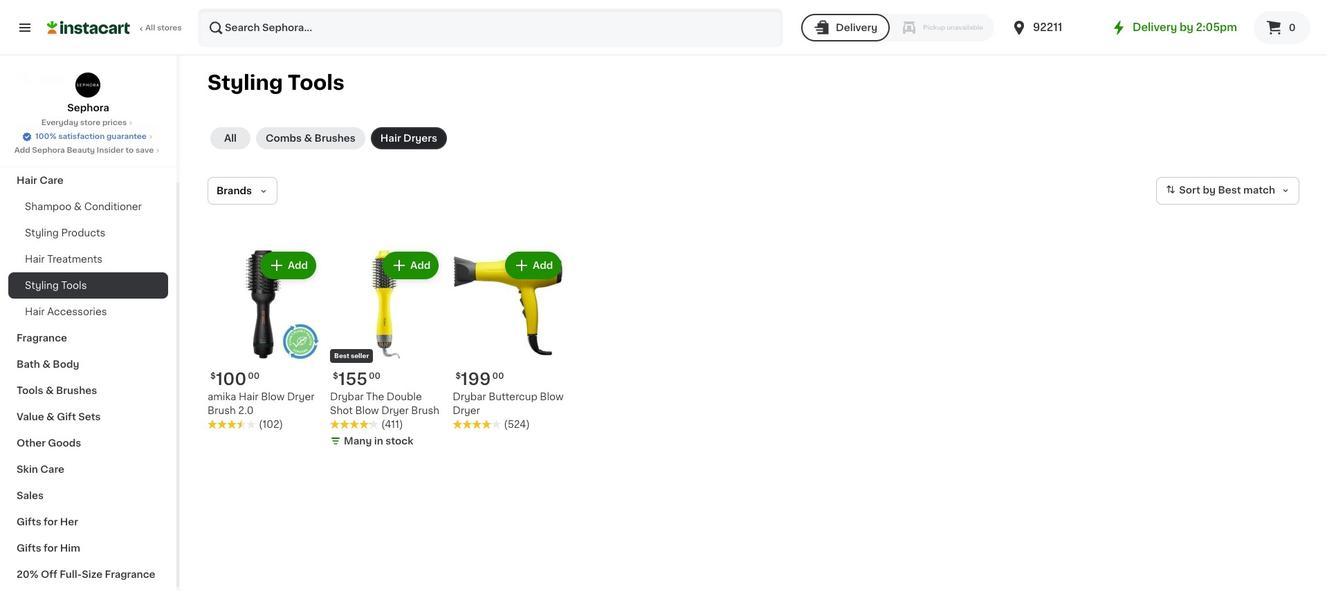 Task type: locate. For each thing, give the bounding box(es) containing it.
hair dryers
[[381, 134, 438, 143]]

& for value
[[46, 413, 55, 422]]

1 vertical spatial all
[[224, 134, 237, 143]]

0 horizontal spatial brushes
[[56, 386, 97, 396]]

skin care
[[17, 465, 64, 475]]

155
[[339, 372, 368, 388]]

92211 button
[[1012, 8, 1095, 47]]

holiday party ready beauty
[[17, 123, 157, 133]]

$ inside $ 199 00
[[456, 373, 461, 381]]

& right combs at the left
[[304, 134, 312, 143]]

2 drybar from the left
[[453, 393, 486, 402]]

double
[[387, 393, 422, 402]]

1 horizontal spatial delivery
[[1133, 22, 1178, 33]]

Search field
[[199, 10, 782, 46]]

gifts for gifts for him
[[17, 544, 41, 554]]

dryer inside the drybar the double shot blow dryer brush
[[382, 406, 409, 416]]

styling down shampoo
[[25, 228, 59, 238]]

shampoo & conditioner link
[[8, 194, 168, 220]]

everyday store prices
[[41, 119, 127, 127]]

$ inside $ 100 00
[[210, 373, 216, 381]]

by for delivery
[[1181, 22, 1194, 33]]

care for hair care
[[40, 176, 64, 186]]

tools up value
[[17, 386, 43, 396]]

tools up combs & brushes
[[288, 73, 345, 93]]

1 vertical spatial styling tools
[[25, 281, 87, 291]]

hair down makeup
[[17, 176, 37, 186]]

2 $ from the left
[[333, 373, 339, 381]]

0 horizontal spatial best
[[334, 353, 350, 359]]

0 horizontal spatial product group
[[208, 249, 319, 432]]

2 brush from the left
[[411, 406, 440, 416]]

None search field
[[198, 8, 784, 47]]

0 horizontal spatial by
[[1181, 22, 1194, 33]]

fragrance inside 20% off full-size fragrance link
[[105, 571, 155, 580]]

0 vertical spatial by
[[1181, 22, 1194, 33]]

best match
[[1219, 186, 1276, 195]]

tools & brushes link
[[8, 378, 168, 404]]

styling up all link
[[208, 73, 283, 93]]

0 horizontal spatial fragrance
[[17, 334, 67, 343]]

1 horizontal spatial brushes
[[315, 134, 356, 143]]

2 horizontal spatial dryer
[[453, 406, 480, 416]]

0 button
[[1255, 11, 1311, 44]]

for for him
[[44, 544, 58, 554]]

3 add button from the left
[[507, 253, 560, 278]]

party
[[58, 123, 85, 133]]

00 inside $ 100 00
[[248, 373, 260, 381]]

1 horizontal spatial by
[[1204, 186, 1216, 195]]

holiday
[[17, 123, 55, 133]]

add button
[[262, 253, 315, 278], [384, 253, 438, 278], [507, 253, 560, 278]]

00 up the
[[369, 373, 381, 381]]

hair treatments link
[[8, 246, 168, 273]]

conditioner
[[84, 202, 142, 212]]

1 vertical spatial brushes
[[56, 386, 97, 396]]

0 horizontal spatial 00
[[248, 373, 260, 381]]

1 horizontal spatial fragrance
[[105, 571, 155, 580]]

0 horizontal spatial sephora
[[32, 147, 65, 154]]

0 horizontal spatial $
[[210, 373, 216, 381]]

1 horizontal spatial dryer
[[382, 406, 409, 416]]

0 horizontal spatial dryer
[[287, 393, 315, 402]]

2 product group from the left
[[330, 249, 442, 451]]

for left "him"
[[44, 544, 58, 554]]

by inside field
[[1204, 186, 1216, 195]]

$ 199 00
[[456, 372, 504, 388]]

$
[[210, 373, 216, 381], [333, 373, 339, 381], [456, 373, 461, 381]]

stores
[[157, 24, 182, 32]]

1 horizontal spatial beauty
[[121, 123, 157, 133]]

beauty down satisfaction
[[67, 147, 95, 154]]

$ up drybar buttercup blow dryer
[[456, 373, 461, 381]]

2 horizontal spatial $
[[456, 373, 461, 381]]

1 horizontal spatial styling tools
[[208, 73, 345, 93]]

1 horizontal spatial drybar
[[453, 393, 486, 402]]

skin care link
[[8, 457, 168, 483]]

3 $ from the left
[[456, 373, 461, 381]]

full-
[[60, 571, 82, 580]]

for
[[44, 518, 58, 528], [44, 544, 58, 554]]

tools down treatments
[[61, 281, 87, 291]]

brands button
[[208, 177, 278, 205]]

hair for hair care
[[17, 176, 37, 186]]

2 horizontal spatial add button
[[507, 253, 560, 278]]

0 vertical spatial gifts
[[17, 518, 41, 528]]

body
[[53, 360, 79, 370]]

care
[[40, 176, 64, 186], [40, 465, 64, 475]]

brushes for tools & brushes
[[56, 386, 97, 396]]

92211
[[1034, 22, 1063, 33]]

00 inside $ 155 00
[[369, 373, 381, 381]]

hair
[[381, 134, 401, 143], [17, 176, 37, 186], [25, 255, 45, 264], [25, 307, 45, 317], [239, 393, 259, 402]]

00 right 100
[[248, 373, 260, 381]]

amika hair blow dryer brush 2.0
[[208, 393, 315, 416]]

1 vertical spatial best
[[334, 353, 350, 359]]

1 horizontal spatial add button
[[384, 253, 438, 278]]

0 vertical spatial fragrance
[[17, 334, 67, 343]]

everyday
[[41, 119, 78, 127]]

1 $ from the left
[[210, 373, 216, 381]]

0 horizontal spatial brush
[[208, 406, 236, 416]]

& left gift
[[46, 413, 55, 422]]

1 vertical spatial for
[[44, 544, 58, 554]]

& for bath
[[42, 360, 50, 370]]

many
[[344, 437, 372, 447]]

service type group
[[802, 14, 995, 42]]

value
[[17, 413, 44, 422]]

fragrance up bath & body
[[17, 334, 67, 343]]

00 inside $ 199 00
[[493, 373, 504, 381]]

styling
[[208, 73, 283, 93], [25, 228, 59, 238], [25, 281, 59, 291]]

beauty up save at the top of the page
[[121, 123, 157, 133]]

by left 2:05pm
[[1181, 22, 1194, 33]]

1 vertical spatial styling
[[25, 228, 59, 238]]

skin
[[17, 465, 38, 475]]

2 vertical spatial styling
[[25, 281, 59, 291]]

$ down the best seller
[[333, 373, 339, 381]]

1 horizontal spatial $
[[333, 373, 339, 381]]

drybar up shot
[[330, 393, 364, 402]]

brush down double
[[411, 406, 440, 416]]

gifts for her link
[[8, 510, 168, 536]]

1 gifts from the top
[[17, 518, 41, 528]]

blow down the
[[355, 406, 379, 416]]

0 vertical spatial all
[[145, 24, 155, 32]]

1 vertical spatial gifts
[[17, 544, 41, 554]]

add
[[14, 147, 30, 154], [288, 261, 308, 271], [411, 261, 431, 271], [533, 261, 553, 271]]

add sephora beauty insider to save link
[[14, 145, 162, 156]]

blow inside drybar buttercup blow dryer
[[540, 393, 564, 402]]

(524)
[[504, 420, 530, 430]]

1 vertical spatial care
[[40, 465, 64, 475]]

1 vertical spatial by
[[1204, 186, 1216, 195]]

care up shampoo
[[40, 176, 64, 186]]

save
[[136, 147, 154, 154]]

by
[[1181, 22, 1194, 33], [1204, 186, 1216, 195]]

0 horizontal spatial drybar
[[330, 393, 364, 402]]

3 00 from the left
[[493, 373, 504, 381]]

care for skin care
[[40, 465, 64, 475]]

beauty
[[121, 123, 157, 133], [67, 147, 95, 154]]

1 00 from the left
[[248, 373, 260, 381]]

2 horizontal spatial 00
[[493, 373, 504, 381]]

00 right 199
[[493, 373, 504, 381]]

0 vertical spatial styling tools
[[208, 73, 345, 93]]

1 horizontal spatial 00
[[369, 373, 381, 381]]

1 horizontal spatial sephora
[[67, 103, 109, 113]]

brushes right combs at the left
[[315, 134, 356, 143]]

brush
[[208, 406, 236, 416], [411, 406, 440, 416]]

for left "her"
[[44, 518, 58, 528]]

&
[[304, 134, 312, 143], [74, 202, 82, 212], [42, 360, 50, 370], [46, 386, 54, 396], [46, 413, 55, 422]]

brush down 'amika'
[[208, 406, 236, 416]]

brushes up gift
[[56, 386, 97, 396]]

add for 100
[[288, 261, 308, 271]]

ready
[[87, 123, 119, 133]]

00
[[248, 373, 260, 381], [369, 373, 381, 381], [493, 373, 504, 381]]

0 vertical spatial for
[[44, 518, 58, 528]]

1 horizontal spatial brush
[[411, 406, 440, 416]]

sephora up the 'store'
[[67, 103, 109, 113]]

2 00 from the left
[[369, 373, 381, 381]]

shampoo
[[25, 202, 71, 212]]

in
[[374, 437, 383, 447]]

hair dryers link
[[371, 127, 447, 150]]

gifts up 20%
[[17, 544, 41, 554]]

1 horizontal spatial tools
[[61, 281, 87, 291]]

all left stores
[[145, 24, 155, 32]]

sephora down 100%
[[32, 147, 65, 154]]

hair left treatments
[[25, 255, 45, 264]]

gifts down sales
[[17, 518, 41, 528]]

drybar inside the drybar the double shot blow dryer brush
[[330, 393, 364, 402]]

bath & body link
[[8, 352, 168, 378]]

drybar down 199
[[453, 393, 486, 402]]

blow up '(102)' in the left of the page
[[261, 393, 285, 402]]

sort
[[1180, 186, 1201, 195]]

1 horizontal spatial product group
[[330, 249, 442, 451]]

2 horizontal spatial product group
[[453, 249, 564, 432]]

delivery
[[1133, 22, 1178, 33], [836, 23, 878, 33]]

satisfaction
[[58, 133, 105, 141]]

hair left dryers
[[381, 134, 401, 143]]

add button for 199
[[507, 253, 560, 278]]

2 add button from the left
[[384, 253, 438, 278]]

& right bath
[[42, 360, 50, 370]]

by right sort
[[1204, 186, 1216, 195]]

0 vertical spatial care
[[40, 176, 64, 186]]

styling tools up combs at the left
[[208, 73, 345, 93]]

0 vertical spatial tools
[[288, 73, 345, 93]]

gifts for her
[[17, 518, 78, 528]]

$ inside $ 155 00
[[333, 373, 339, 381]]

& down bath & body
[[46, 386, 54, 396]]

0 vertical spatial best
[[1219, 186, 1242, 195]]

brush inside the drybar the double shot blow dryer brush
[[411, 406, 440, 416]]

hair up 2.0
[[239, 393, 259, 402]]

many in stock
[[344, 437, 414, 447]]

(102)
[[259, 420, 283, 430]]

hair inside amika hair blow dryer brush 2.0
[[239, 393, 259, 402]]

buy
[[39, 46, 58, 56]]

2.0
[[238, 406, 254, 416]]

best inside product group
[[334, 353, 350, 359]]

him
[[60, 544, 80, 554]]

0 vertical spatial styling
[[208, 73, 283, 93]]

$ 100 00
[[210, 372, 260, 388]]

styling products link
[[8, 220, 168, 246]]

bath
[[17, 360, 40, 370]]

styling tools
[[208, 73, 345, 93], [25, 281, 87, 291]]

0 horizontal spatial beauty
[[67, 147, 95, 154]]

blow inside amika hair blow dryer brush 2.0
[[261, 393, 285, 402]]

0 vertical spatial beauty
[[121, 123, 157, 133]]

product group containing 199
[[453, 249, 564, 432]]

2 for from the top
[[44, 544, 58, 554]]

best inside field
[[1219, 186, 1242, 195]]

delivery by 2:05pm
[[1133, 22, 1238, 33]]

dryer inside drybar buttercup blow dryer
[[453, 406, 480, 416]]

199
[[461, 372, 491, 388]]

best left seller
[[334, 353, 350, 359]]

$ up 'amika'
[[210, 373, 216, 381]]

drybar inside drybar buttercup blow dryer
[[453, 393, 486, 402]]

fragrance right size
[[105, 571, 155, 580]]

00 for 199
[[493, 373, 504, 381]]

product group
[[208, 249, 319, 432], [330, 249, 442, 451], [453, 249, 564, 432]]

1 drybar from the left
[[330, 393, 364, 402]]

holiday party ready beauty link
[[8, 115, 168, 141]]

& up products on the top of the page
[[74, 202, 82, 212]]

all for all
[[224, 134, 237, 143]]

styling tools down hair treatments
[[25, 281, 87, 291]]

0 vertical spatial brushes
[[315, 134, 356, 143]]

styling down hair treatments
[[25, 281, 59, 291]]

store
[[80, 119, 101, 127]]

hair for hair accessories
[[25, 307, 45, 317]]

1 vertical spatial fragrance
[[105, 571, 155, 580]]

1 horizontal spatial blow
[[355, 406, 379, 416]]

1 horizontal spatial all
[[224, 134, 237, 143]]

1 add button from the left
[[262, 253, 315, 278]]

1 for from the top
[[44, 518, 58, 528]]

dryer inside amika hair blow dryer brush 2.0
[[287, 393, 315, 402]]

dryer
[[287, 393, 315, 402], [382, 406, 409, 416], [453, 406, 480, 416]]

fragrance link
[[8, 325, 168, 352]]

2 gifts from the top
[[17, 544, 41, 554]]

1 product group from the left
[[208, 249, 319, 432]]

product group containing 155
[[330, 249, 442, 451]]

0 horizontal spatial all
[[145, 24, 155, 32]]

tools
[[288, 73, 345, 93], [61, 281, 87, 291], [17, 386, 43, 396]]

care right skin
[[40, 465, 64, 475]]

blow right buttercup
[[540, 393, 564, 402]]

1 brush from the left
[[208, 406, 236, 416]]

hair left accessories
[[25, 307, 45, 317]]

sephora
[[67, 103, 109, 113], [32, 147, 65, 154]]

1 horizontal spatial best
[[1219, 186, 1242, 195]]

all up brands
[[224, 134, 237, 143]]

$ for 199
[[456, 373, 461, 381]]

Best match Sort by field
[[1157, 177, 1300, 205]]

1 vertical spatial beauty
[[67, 147, 95, 154]]

best
[[1219, 186, 1242, 195], [334, 353, 350, 359]]

100%
[[35, 133, 56, 141]]

2 horizontal spatial blow
[[540, 393, 564, 402]]

shampoo & conditioner
[[25, 202, 142, 212]]

best left match
[[1219, 186, 1242, 195]]

3 product group from the left
[[453, 249, 564, 432]]

delivery inside button
[[836, 23, 878, 33]]

shot
[[330, 406, 353, 416]]

gifts
[[17, 518, 41, 528], [17, 544, 41, 554]]

blow inside the drybar the double shot blow dryer brush
[[355, 406, 379, 416]]

0 horizontal spatial blow
[[261, 393, 285, 402]]

0 horizontal spatial delivery
[[836, 23, 878, 33]]

2 vertical spatial tools
[[17, 386, 43, 396]]

& for tools
[[46, 386, 54, 396]]

0
[[1290, 23, 1297, 33]]

0 horizontal spatial add button
[[262, 253, 315, 278]]



Task type: describe. For each thing, give the bounding box(es) containing it.
drybar for 155
[[330, 393, 364, 402]]

goods
[[48, 439, 81, 449]]

00 for 155
[[369, 373, 381, 381]]

hair treatments
[[25, 255, 103, 264]]

hair care
[[17, 176, 64, 186]]

sephora logo image
[[75, 72, 101, 98]]

buy it again link
[[8, 37, 168, 65]]

all stores link
[[47, 8, 183, 47]]

delivery button
[[802, 14, 891, 42]]

20% off full-size fragrance link
[[8, 562, 168, 589]]

100% satisfaction guarantee button
[[22, 129, 155, 143]]

brush inside amika hair blow dryer brush 2.0
[[208, 406, 236, 416]]

tools & brushes
[[17, 386, 97, 396]]

add button for 155
[[384, 253, 438, 278]]

match
[[1244, 186, 1276, 195]]

hair accessories
[[25, 307, 107, 317]]

0 vertical spatial sephora
[[67, 103, 109, 113]]

1 vertical spatial tools
[[61, 281, 87, 291]]

by for sort
[[1204, 186, 1216, 195]]

stock
[[386, 437, 414, 447]]

all for all stores
[[145, 24, 155, 32]]

hair accessories link
[[8, 299, 168, 325]]

drybar for 199
[[453, 393, 486, 402]]

add for 155
[[411, 261, 431, 271]]

& for shampoo
[[74, 202, 82, 212]]

sets
[[78, 413, 101, 422]]

brushes for combs & brushes
[[315, 134, 356, 143]]

guarantee
[[107, 133, 147, 141]]

beauty inside add sephora beauty insider to save link
[[67, 147, 95, 154]]

buy it again
[[39, 46, 97, 56]]

value & gift sets
[[17, 413, 101, 422]]

hair for hair treatments
[[25, 255, 45, 264]]

best for best seller
[[334, 353, 350, 359]]

drybar the double shot blow dryer brush
[[330, 393, 440, 416]]

add for 199
[[533, 261, 553, 271]]

blow for 100
[[261, 393, 285, 402]]

hair care link
[[8, 168, 168, 194]]

best seller
[[334, 353, 369, 359]]

lists link
[[8, 65, 168, 93]]

sales
[[17, 492, 44, 501]]

gifts for him
[[17, 544, 80, 554]]

20%
[[17, 571, 38, 580]]

accessories
[[47, 307, 107, 317]]

styling for styling products link
[[25, 228, 59, 238]]

other goods link
[[8, 431, 168, 457]]

1 vertical spatial sephora
[[32, 147, 65, 154]]

add sephora beauty insider to save
[[14, 147, 154, 154]]

product group containing 100
[[208, 249, 319, 432]]

$ 155 00
[[333, 372, 381, 388]]

amika
[[208, 393, 236, 402]]

100
[[216, 372, 247, 388]]

dryer for 100
[[287, 393, 315, 402]]

styling for styling tools link
[[25, 281, 59, 291]]

treatments
[[47, 255, 103, 264]]

delivery for delivery by 2:05pm
[[1133, 22, 1178, 33]]

blow for 199
[[540, 393, 564, 402]]

sephora link
[[67, 72, 109, 115]]

makeup
[[17, 150, 57, 159]]

for for her
[[44, 518, 58, 528]]

to
[[126, 147, 134, 154]]

seller
[[351, 353, 369, 359]]

the
[[366, 393, 384, 402]]

2 horizontal spatial tools
[[288, 73, 345, 93]]

value & gift sets link
[[8, 404, 168, 431]]

her
[[60, 518, 78, 528]]

combs & brushes link
[[256, 127, 365, 150]]

delivery for delivery
[[836, 23, 878, 33]]

all link
[[210, 127, 251, 150]]

fragrance inside fragrance link
[[17, 334, 67, 343]]

everyday store prices link
[[41, 118, 135, 129]]

instacart logo image
[[47, 19, 130, 36]]

100% satisfaction guarantee
[[35, 133, 147, 141]]

sort by
[[1180, 186, 1216, 195]]

gift
[[57, 413, 76, 422]]

products
[[61, 228, 105, 238]]

$ for 155
[[333, 373, 339, 381]]

bath & body
[[17, 360, 79, 370]]

hair for hair dryers
[[381, 134, 401, 143]]

other
[[17, 439, 46, 449]]

styling products
[[25, 228, 105, 238]]

makeup link
[[8, 141, 168, 168]]

best for best match
[[1219, 186, 1242, 195]]

2:05pm
[[1197, 22, 1238, 33]]

0 horizontal spatial styling tools
[[25, 281, 87, 291]]

& for combs
[[304, 134, 312, 143]]

combs & brushes
[[266, 134, 356, 143]]

insider
[[97, 147, 124, 154]]

0 horizontal spatial tools
[[17, 386, 43, 396]]

off
[[41, 571, 57, 580]]

size
[[82, 571, 103, 580]]

gifts for gifts for her
[[17, 518, 41, 528]]

prices
[[102, 119, 127, 127]]

(411)
[[382, 420, 403, 430]]

delivery by 2:05pm link
[[1111, 19, 1238, 36]]

lists
[[39, 74, 63, 84]]

00 for 100
[[248, 373, 260, 381]]

dryers
[[404, 134, 438, 143]]

sales link
[[8, 483, 168, 510]]

add button for 100
[[262, 253, 315, 278]]

beauty inside holiday party ready beauty link
[[121, 123, 157, 133]]

dryer for 199
[[453, 406, 480, 416]]

gifts for him link
[[8, 536, 168, 562]]

$ for 100
[[210, 373, 216, 381]]

styling tools link
[[8, 273, 168, 299]]



Task type: vqa. For each thing, say whether or not it's contained in the screenshot.
the 1
no



